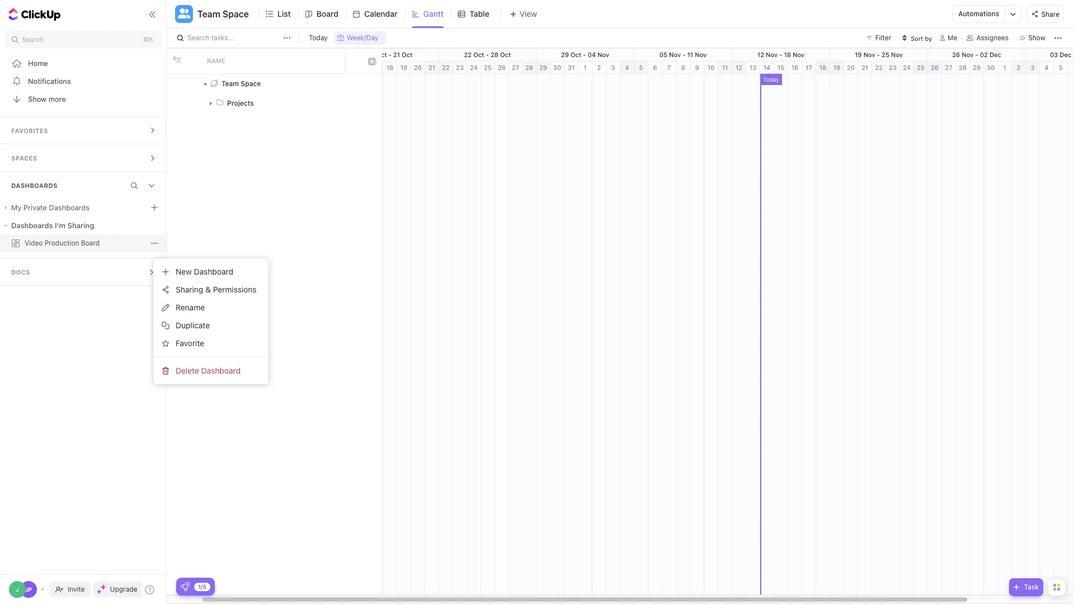 Task type: vqa. For each thing, say whether or not it's contained in the screenshot.
the rightmost 24 'element'
yes



Task type: locate. For each thing, give the bounding box(es) containing it.
24
[[470, 64, 478, 71], [903, 64, 911, 71]]

1 4 from the left
[[625, 64, 629, 71]]

2 18 element from the left
[[816, 62, 830, 74]]

30 left 31
[[553, 64, 561, 71]]

3 nov from the left
[[695, 51, 707, 58]]

11 element
[[718, 62, 732, 74]]

10 element
[[704, 62, 718, 74]]

0 horizontal spatial 12
[[736, 64, 743, 71]]

29 up 31
[[561, 51, 569, 58]]

1 17 from the left
[[373, 64, 379, 71]]

20 element
[[411, 62, 425, 74], [844, 62, 858, 74]]

27 for first 27 element
[[512, 64, 519, 71]]

1 horizontal spatial 17
[[806, 64, 812, 71]]

today button
[[305, 31, 331, 45]]

1 horizontal spatial 27
[[945, 64, 953, 71]]

search up home
[[22, 35, 44, 44]]

15 for 15
[[778, 64, 785, 71]]

team space up tasks...
[[198, 9, 249, 19]]

today inside button
[[309, 34, 328, 42]]

1 horizontal spatial dec
[[1060, 51, 1072, 58]]

0 horizontal spatial 1
[[584, 64, 587, 71]]

sidebar navigation
[[0, 0, 167, 604]]

17
[[373, 64, 379, 71], [806, 64, 812, 71]]

space down the name column header
[[241, 79, 261, 88]]

1 vertical spatial today
[[763, 76, 779, 83]]

1 22 element from the left
[[439, 62, 453, 74]]

1 horizontal spatial 15
[[778, 64, 785, 71]]

space inside team space button
[[223, 9, 249, 19]]

2 horizontal spatial 28
[[959, 64, 967, 71]]

27 for 2nd 27 element
[[945, 64, 953, 71]]

1 horizontal spatial 29 element
[[970, 62, 984, 74]]

24 element down 19 nov - 25 nov element
[[900, 62, 914, 74]]

30 element
[[551, 62, 565, 74], [984, 62, 998, 74]]

8 - from the left
[[1073, 51, 1074, 58]]

0 horizontal spatial dec
[[990, 51, 1001, 58]]

calendar
[[364, 9, 398, 18]]

21 down calendar link
[[393, 51, 400, 58]]

0 horizontal spatial today
[[309, 34, 328, 42]]

27 element
[[509, 62, 523, 74], [942, 62, 956, 74]]

22 oct - 28 oct element
[[439, 49, 537, 61]]

17 down 15 oct - 21 oct
[[373, 64, 379, 71]]

05
[[660, 51, 668, 58]]

29
[[561, 51, 569, 58], [539, 64, 547, 71], [973, 64, 981, 71]]

search inside sidebar navigation
[[22, 35, 44, 44]]

2 30 from the left
[[987, 64, 995, 71]]

1 horizontal spatial 29
[[561, 51, 569, 58]]

28 element
[[523, 62, 537, 74], [956, 62, 970, 74]]

29 oct - 04 nov
[[561, 51, 609, 58]]

dec right 02
[[990, 51, 1001, 58]]

duplicate button
[[158, 317, 264, 335]]

24 down 19 nov - 25 nov element
[[903, 64, 911, 71]]

sharing inside sidebar navigation
[[68, 221, 94, 230]]

2 21 element from the left
[[858, 62, 872, 74]]

2 2 from the left
[[1017, 64, 1021, 71]]

1 vertical spatial space
[[241, 79, 261, 88]]

1 17 element from the left
[[369, 62, 383, 74]]

18
[[784, 51, 791, 58], [386, 64, 394, 71], [819, 64, 827, 71]]

assignees
[[977, 34, 1009, 42]]

1 oct from the left
[[376, 51, 387, 58]]

home
[[28, 58, 48, 67]]

4 left 6
[[625, 64, 629, 71]]

new dashboard button
[[158, 263, 264, 281]]

1 horizontal spatial 2
[[1017, 64, 1021, 71]]

1 horizontal spatial 12
[[757, 51, 764, 58]]

20 element down 15 oct - 21 oct element
[[411, 62, 425, 74]]

2
[[597, 64, 601, 71], [1017, 64, 1021, 71]]

1 30 element from the left
[[551, 62, 565, 74]]

12 for 12 nov - 18 nov
[[757, 51, 764, 58]]

21 element down 15 oct - 21 oct element
[[425, 62, 439, 74]]

notifications
[[28, 76, 71, 85]]

1 dashboards from the top
[[11, 182, 57, 189]]

1 nov from the left
[[598, 51, 609, 58]]

5 left 6 element
[[1059, 64, 1063, 71]]

8 nov from the left
[[962, 51, 974, 58]]

0 vertical spatial dashboards
[[11, 182, 57, 189]]

02
[[980, 51, 988, 58]]

17 right 16 element
[[806, 64, 812, 71]]

30
[[553, 64, 561, 71], [987, 64, 995, 71]]

2 28 element from the left
[[956, 62, 970, 74]]

0 horizontal spatial 24
[[470, 64, 478, 71]]

28 element down 26 nov - 02 dec
[[956, 62, 970, 74]]

3 column header from the left
[[346, 49, 363, 73]]

12 nov - 18 nov element
[[732, 49, 830, 61]]

onboarding checklist button image
[[181, 582, 190, 591]]

0 horizontal spatial 23
[[456, 64, 464, 71]]

1 horizontal spatial 21 element
[[858, 62, 872, 74]]

1 vertical spatial team
[[222, 79, 239, 88]]

column header
[[167, 49, 184, 73], [184, 49, 200, 73], [346, 49, 363, 73], [363, 49, 382, 73]]

12
[[757, 51, 764, 58], [736, 64, 743, 71]]

dashboards up private
[[11, 182, 57, 189]]

i'm
[[55, 221, 66, 230]]

2 5 from the left
[[1059, 64, 1063, 71]]

04
[[588, 51, 596, 58]]

3 oct from the left
[[473, 51, 484, 58]]

28 down 26 nov - 02 dec
[[959, 64, 967, 71]]

23 element down 22 oct - 28 oct
[[453, 62, 467, 74]]

0 horizontal spatial 3
[[611, 64, 615, 71]]

1 horizontal spatial 28 element
[[956, 62, 970, 74]]

0 vertical spatial sharing
[[68, 221, 94, 230]]

19 nov - 25 nov element
[[830, 49, 928, 61]]

Search tasks... text field
[[187, 30, 280, 46]]

0 horizontal spatial 30
[[553, 64, 561, 71]]

18 down 15 oct - 21 oct element
[[386, 64, 394, 71]]

18 for 1st 18 element from right
[[819, 64, 827, 71]]

28 left 31
[[525, 64, 533, 71]]

1 horizontal spatial 19 element
[[830, 62, 844, 74]]

0 horizontal spatial 27
[[512, 64, 519, 71]]

 image inside "column header"
[[368, 58, 376, 65]]

15 down calendar
[[367, 51, 374, 58]]

1 horizontal spatial 17 element
[[802, 62, 816, 74]]

0 vertical spatial team
[[198, 9, 220, 19]]

0 horizontal spatial 17 element
[[369, 62, 383, 74]]

4 - from the left
[[683, 51, 686, 58]]

1 horizontal spatial 22
[[464, 51, 472, 58]]

17 element right 16
[[802, 62, 816, 74]]

4 down 03 dec - 09 dec element
[[1045, 64, 1049, 71]]

2 dec from the left
[[1060, 51, 1072, 58]]

16
[[792, 64, 799, 71]]

19
[[855, 51, 862, 58], [400, 64, 408, 71], [834, 64, 841, 71]]

1 horizontal spatial 25
[[882, 51, 890, 58]]

1 horizontal spatial 5
[[1059, 64, 1063, 71]]

delete dashboard button
[[158, 362, 264, 380]]

2 1 from the left
[[1003, 64, 1006, 71]]

15 for 15 oct - 21 oct
[[367, 51, 374, 58]]

1 30 from the left
[[553, 64, 561, 71]]

sharing inside button
[[176, 285, 203, 294]]

26
[[952, 51, 960, 58], [498, 64, 506, 71], [931, 64, 939, 71]]

1 26 element from the left
[[495, 62, 509, 74]]

space inside "team space" cell
[[241, 79, 261, 88]]

2 horizontal spatial 26
[[952, 51, 960, 58]]

1 - from the left
[[389, 51, 392, 58]]

6
[[653, 64, 657, 71]]

oct for 15
[[376, 51, 387, 58]]

23 element down 19 nov - 25 nov element
[[886, 62, 900, 74]]

2 horizontal spatial 21
[[862, 64, 868, 71]]

26 down me
[[952, 51, 960, 58]]

17 element down 15 oct - 21 oct
[[369, 62, 383, 74]]

0 horizontal spatial 19 element
[[397, 62, 411, 74]]

13
[[750, 64, 757, 71]]

oct for 22
[[473, 51, 484, 58]]

23 element
[[453, 62, 467, 74], [886, 62, 900, 74]]

- for 25
[[877, 51, 880, 58]]

2 25 element from the left
[[914, 62, 928, 74]]

0 horizontal spatial 21 element
[[425, 62, 439, 74]]

1 horizontal spatial 27 element
[[942, 62, 956, 74]]

name
[[207, 57, 225, 64]]

1 vertical spatial board
[[81, 239, 100, 247]]

dashboards up video
[[11, 221, 53, 230]]

5 oct from the left
[[571, 51, 581, 58]]

20 for second 20 element
[[847, 64, 855, 71]]

2 dashboards from the top
[[11, 221, 53, 230]]

share
[[1041, 10, 1060, 18]]

7 - from the left
[[975, 51, 978, 58]]

5
[[639, 64, 643, 71], [1059, 64, 1063, 71]]

0 horizontal spatial 20 element
[[411, 62, 425, 74]]

1 27 from the left
[[512, 64, 519, 71]]

2 27 from the left
[[945, 64, 953, 71]]

7 nov from the left
[[891, 51, 903, 58]]

1 27 element from the left
[[509, 62, 523, 74]]

permissions
[[213, 285, 257, 294]]

2 horizontal spatial 22
[[875, 64, 883, 71]]

15 down 12 nov - 18 nov element
[[778, 64, 785, 71]]

2 horizontal spatial 29
[[973, 64, 981, 71]]

26 down me button
[[931, 64, 939, 71]]

1 24 from the left
[[470, 64, 478, 71]]

notifications link
[[0, 72, 167, 90]]

0 vertical spatial 12
[[757, 51, 764, 58]]

1 20 element from the left
[[411, 62, 425, 74]]

22 element down 19 nov - 25 nov element
[[872, 62, 886, 74]]

15 oct - 21 oct element
[[341, 49, 439, 61]]

rename button
[[158, 299, 264, 317]]

-
[[389, 51, 392, 58], [486, 51, 489, 58], [583, 51, 586, 58], [683, 51, 686, 58], [779, 51, 782, 58], [877, 51, 880, 58], [975, 51, 978, 58], [1073, 51, 1074, 58]]

1 vertical spatial dashboard
[[201, 366, 241, 375]]

today
[[309, 34, 328, 42], [763, 76, 779, 83]]

27 down me button
[[945, 64, 953, 71]]

0 horizontal spatial 22 element
[[439, 62, 453, 74]]

0 horizontal spatial 17
[[373, 64, 379, 71]]

0 horizontal spatial 5
[[639, 64, 643, 71]]

1 down the 29 oct - 04 nov element
[[584, 64, 587, 71]]

23 down 22 oct - 28 oct element
[[456, 64, 464, 71]]

26 element down me button
[[928, 62, 942, 74]]

20 down the 19 nov - 25 nov
[[847, 64, 855, 71]]

1 horizontal spatial 1
[[1003, 64, 1006, 71]]

1 down 26 nov - 02 dec element on the top of page
[[1003, 64, 1006, 71]]

5 nov from the left
[[793, 51, 805, 58]]

27 element down 22 oct - 28 oct element
[[509, 62, 523, 74]]

22 down 22 oct - 28 oct element
[[442, 64, 450, 71]]

 image
[[368, 58, 376, 65]]

1
[[584, 64, 587, 71], [1003, 64, 1006, 71]]

show
[[28, 94, 47, 103]]

2 19 element from the left
[[830, 62, 844, 74]]

0 vertical spatial 15
[[367, 51, 374, 58]]

28
[[491, 51, 499, 58], [525, 64, 533, 71], [959, 64, 967, 71]]

0 horizontal spatial 4
[[625, 64, 629, 71]]

5 - from the left
[[779, 51, 782, 58]]

name column header
[[200, 49, 346, 73]]

0 horizontal spatial 25 element
[[481, 62, 495, 74]]

22 down 19 nov - 25 nov element
[[875, 64, 883, 71]]

3 down 03 dec - 09 dec element
[[1031, 64, 1035, 71]]

video production board
[[25, 239, 100, 247]]

0 vertical spatial dashboard
[[194, 267, 233, 276]]

list link
[[277, 0, 295, 28]]

21 down the 19 nov - 25 nov
[[862, 64, 868, 71]]

share button
[[1028, 5, 1064, 23]]

26 element down 22 oct - 28 oct element
[[495, 62, 509, 74]]

0 horizontal spatial 26
[[498, 64, 506, 71]]

29 left 31
[[539, 64, 547, 71]]

search left tasks...
[[187, 34, 209, 42]]

12 element
[[732, 62, 746, 74]]

0 horizontal spatial team
[[198, 9, 220, 19]]

2 23 from the left
[[889, 64, 897, 71]]

4
[[625, 64, 629, 71], [1045, 64, 1049, 71]]

28 down table link
[[491, 51, 499, 58]]

1 horizontal spatial 23
[[889, 64, 897, 71]]

29 element down 26 nov - 02 dec element on the top of page
[[970, 62, 984, 74]]

1 horizontal spatial 4
[[1045, 64, 1049, 71]]

20 for 1st 20 element from the left
[[414, 64, 422, 71]]

1 horizontal spatial 30
[[987, 64, 995, 71]]

18 element right 16 element
[[816, 62, 830, 74]]

team space
[[198, 9, 249, 19], [222, 79, 261, 88]]

25 element down 22 oct - 28 oct element
[[481, 62, 495, 74]]

27 element down me button
[[942, 62, 956, 74]]

0 vertical spatial team space
[[198, 9, 249, 19]]

team space down name
[[222, 79, 261, 88]]

1 horizontal spatial 3
[[1031, 64, 1035, 71]]

dec
[[990, 51, 1001, 58], [1060, 51, 1072, 58]]

space up the search tasks... text box
[[223, 9, 249, 19]]

28 element left 31
[[523, 62, 537, 74]]

0 horizontal spatial 22
[[442, 64, 450, 71]]

search for search
[[22, 35, 44, 44]]

21 element
[[425, 62, 439, 74], [858, 62, 872, 74]]

25
[[882, 51, 890, 58], [484, 64, 492, 71], [917, 64, 925, 71]]

18 right 16 element
[[819, 64, 827, 71]]

1 horizontal spatial 20
[[847, 64, 855, 71]]

24 element
[[467, 62, 481, 74], [900, 62, 914, 74]]

sharing & permissions
[[176, 285, 257, 294]]

3 - from the left
[[583, 51, 586, 58]]

0 horizontal spatial 20
[[414, 64, 422, 71]]

search
[[187, 34, 209, 42], [22, 35, 44, 44]]

search for search tasks...
[[187, 34, 209, 42]]

17 for 1st 17 "element" from the right
[[806, 64, 812, 71]]

0 horizontal spatial 2
[[597, 64, 601, 71]]

team space cell
[[200, 74, 346, 93]]

3
[[611, 64, 615, 71], [1031, 64, 1035, 71]]

1 20 from the left
[[414, 64, 422, 71]]

1 3 from the left
[[611, 64, 615, 71]]

22 element
[[439, 62, 453, 74], [872, 62, 886, 74]]

0 horizontal spatial 19
[[400, 64, 408, 71]]

26 nov - 02 dec
[[952, 51, 1001, 58]]

19 element down 15 oct - 21 oct element
[[397, 62, 411, 74]]

1 horizontal spatial 18 element
[[816, 62, 830, 74]]

board
[[317, 9, 339, 18], [81, 239, 100, 247]]

 image inside name row
[[173, 55, 180, 63]]

docs
[[11, 269, 30, 276]]

30 element left 31
[[551, 62, 565, 74]]

29 element
[[537, 62, 551, 74], [970, 62, 984, 74]]

1 horizontal spatial 22 element
[[872, 62, 886, 74]]

0 horizontal spatial board
[[81, 239, 100, 247]]

2 20 from the left
[[847, 64, 855, 71]]

25 element down 19 nov - 25 nov element
[[914, 62, 928, 74]]

27
[[512, 64, 519, 71], [945, 64, 953, 71]]

dashboard
[[194, 267, 233, 276], [201, 366, 241, 375]]

31
[[568, 64, 575, 71]]

1 horizontal spatial 20 element
[[844, 62, 858, 74]]

05 nov - 11 nov
[[660, 51, 707, 58]]

team down name
[[222, 79, 239, 88]]

me button
[[936, 31, 962, 45]]

29 down 26 nov - 02 dec element on the top of page
[[973, 64, 981, 71]]

0 horizontal spatial 28 element
[[523, 62, 537, 74]]

task
[[1024, 583, 1039, 591]]

1 vertical spatial 11
[[722, 64, 728, 71]]

0 horizontal spatial 18 element
[[383, 62, 397, 74]]

1 vertical spatial team space
[[222, 79, 261, 88]]

12 up 14
[[757, 51, 764, 58]]

0 vertical spatial board
[[317, 9, 339, 18]]

20 element down the 19 nov - 25 nov
[[844, 62, 858, 74]]

21 element down the 19 nov - 25 nov
[[858, 62, 872, 74]]

1 horizontal spatial search
[[187, 34, 209, 42]]

21 down 15 oct - 21 oct element
[[429, 64, 435, 71]]

upgrade
[[110, 585, 137, 594]]

2 29 element from the left
[[970, 62, 984, 74]]

22 for first 22 element from right
[[875, 64, 883, 71]]

table
[[470, 9, 489, 18]]

25 element
[[481, 62, 495, 74], [914, 62, 928, 74]]

oct
[[376, 51, 387, 58], [402, 51, 413, 58], [473, 51, 484, 58], [500, 51, 511, 58], [571, 51, 581, 58]]

1 vertical spatial 15
[[778, 64, 785, 71]]

13 element
[[746, 62, 760, 74]]

list
[[277, 9, 291, 18]]

22 for second 22 element from right
[[442, 64, 450, 71]]

19 element
[[397, 62, 411, 74], [830, 62, 844, 74]]

1 horizontal spatial 23 element
[[886, 62, 900, 74]]

6 - from the left
[[877, 51, 880, 58]]

gantt link
[[423, 0, 448, 28]]

24 element down 22 oct - 28 oct
[[467, 62, 481, 74]]

1 25 element from the left
[[481, 62, 495, 74]]

26 element
[[495, 62, 509, 74], [928, 62, 942, 74]]

5 left 6
[[639, 64, 643, 71]]

dec right 03
[[1060, 51, 1072, 58]]

team space inside button
[[198, 9, 249, 19]]

1 29 element from the left
[[537, 62, 551, 74]]

sharing up video production board link in the left of the page
[[68, 221, 94, 230]]

12 right 11 element
[[736, 64, 743, 71]]

1 horizontal spatial 21
[[429, 64, 435, 71]]

30 element down 02
[[984, 62, 998, 74]]

 image
[[173, 55, 180, 63]]

private
[[23, 203, 47, 212]]

dashboard inside "button"
[[201, 366, 241, 375]]

29 element left 31
[[537, 62, 551, 74]]

27 down 22 oct - 28 oct element
[[512, 64, 519, 71]]

0 horizontal spatial 15
[[367, 51, 374, 58]]

22 down table
[[464, 51, 472, 58]]

19 element right 16 element
[[830, 62, 844, 74]]

18 up 15 element
[[784, 51, 791, 58]]

dashboard up the sharing & permissions
[[194, 267, 233, 276]]

dashboard for delete dashboard
[[201, 366, 241, 375]]

20 down 15 oct - 21 oct element
[[414, 64, 422, 71]]

team space tree grid
[[167, 49, 382, 595]]

21
[[393, 51, 400, 58], [429, 64, 435, 71], [862, 64, 868, 71]]

0 vertical spatial today
[[309, 34, 328, 42]]

1 24 element from the left
[[467, 62, 481, 74]]

8
[[681, 64, 685, 71]]

dashboard for new dashboard
[[194, 267, 233, 276]]

- for 18
[[779, 51, 782, 58]]

sharing up rename
[[176, 285, 203, 294]]

dashboard down favorite button
[[201, 366, 241, 375]]

1 vertical spatial 12
[[736, 64, 743, 71]]

30 down 02
[[987, 64, 995, 71]]

03
[[1050, 51, 1058, 58]]

2 17 from the left
[[806, 64, 812, 71]]

team up the search tasks...
[[198, 9, 220, 19]]

nov inside 26 nov - 02 dec element
[[962, 51, 974, 58]]

14 element
[[760, 62, 774, 74]]

today down 14 element
[[763, 76, 779, 83]]

board right production at top left
[[81, 239, 100, 247]]

dashboard inside button
[[194, 267, 233, 276]]

17 element
[[369, 62, 383, 74], [802, 62, 816, 74]]

0 vertical spatial space
[[223, 9, 249, 19]]

new
[[176, 267, 192, 276]]

2 - from the left
[[486, 51, 489, 58]]

0 horizontal spatial 27 element
[[509, 62, 523, 74]]

today down the board link
[[309, 34, 328, 42]]

23 down 19 nov - 25 nov element
[[889, 64, 897, 71]]

17 for first 17 "element" from the left
[[373, 64, 379, 71]]

board up the today button
[[317, 9, 339, 18]]

2 20 element from the left
[[844, 62, 858, 74]]

production
[[45, 239, 79, 247]]

26 down 22 oct - 28 oct element
[[498, 64, 506, 71]]

22 element down 22 oct - 28 oct element
[[439, 62, 453, 74]]

1 horizontal spatial board
[[317, 9, 339, 18]]

- for 21
[[389, 51, 392, 58]]

0 horizontal spatial 29 element
[[537, 62, 551, 74]]

team inside button
[[198, 9, 220, 19]]

0 horizontal spatial 30 element
[[551, 62, 565, 74]]

⌘k
[[143, 35, 154, 44]]

23
[[456, 64, 464, 71], [889, 64, 897, 71]]

1 horizontal spatial 26 element
[[928, 62, 942, 74]]

18 element
[[383, 62, 397, 74], [816, 62, 830, 74]]

18 element down 15 oct - 21 oct element
[[383, 62, 397, 74]]

board link
[[317, 0, 343, 28]]

1 horizontal spatial 24 element
[[900, 62, 914, 74]]

0 horizontal spatial 11
[[687, 51, 693, 58]]

0 horizontal spatial 26 element
[[495, 62, 509, 74]]

team
[[198, 9, 220, 19], [222, 79, 239, 88]]

3 down the 29 oct - 04 nov element
[[611, 64, 615, 71]]

24 down 22 oct - 28 oct
[[470, 64, 478, 71]]



Task type: describe. For each thing, give the bounding box(es) containing it.
home link
[[0, 54, 167, 72]]

table link
[[470, 0, 494, 28]]

1 horizontal spatial 18
[[784, 51, 791, 58]]

1 5 from the left
[[639, 64, 643, 71]]

29 oct - 04 nov element
[[537, 49, 634, 61]]

search tasks...
[[187, 34, 234, 42]]

1 18 element from the left
[[383, 62, 397, 74]]

2 24 from the left
[[903, 64, 911, 71]]

0 horizontal spatial 28
[[491, 51, 499, 58]]

1 horizontal spatial 11
[[722, 64, 728, 71]]

22 for 22 oct - 28 oct
[[464, 51, 472, 58]]

video production board link
[[0, 234, 154, 252]]

favorites
[[11, 127, 48, 134]]

12 for 12
[[736, 64, 743, 71]]

19 nov - 25 nov
[[855, 51, 903, 58]]

1 horizontal spatial 26
[[931, 64, 939, 71]]

2 column header from the left
[[184, 49, 200, 73]]

2 oct from the left
[[402, 51, 413, 58]]

team space - 0.00% row
[[167, 74, 382, 93]]

2 27 element from the left
[[942, 62, 956, 74]]

22 oct - 28 oct
[[464, 51, 511, 58]]

team inside cell
[[222, 79, 239, 88]]

1 21 element from the left
[[425, 62, 439, 74]]

automations
[[959, 10, 1000, 18]]

team space button
[[193, 2, 249, 26]]

21 for 2nd 21 element from right
[[429, 64, 435, 71]]

upgrade link
[[93, 582, 142, 598]]

1 1 from the left
[[584, 64, 587, 71]]

31 element
[[565, 62, 579, 74]]

2 horizontal spatial 25
[[917, 64, 925, 71]]

duplicate
[[176, 321, 210, 330]]

1 23 element from the left
[[453, 62, 467, 74]]

2 3 from the left
[[1031, 64, 1035, 71]]

05 nov - 11 nov element
[[634, 49, 732, 61]]

15 oct - 21 oct
[[367, 51, 413, 58]]

sharing & permissions button
[[158, 281, 264, 299]]

2 26 element from the left
[[928, 62, 942, 74]]

18 for second 18 element from the right
[[386, 64, 394, 71]]

name row
[[167, 49, 382, 74]]

dashboards for dashboards i'm sharing
[[11, 221, 53, 230]]

0 horizontal spatial 29
[[539, 64, 547, 71]]

03 dec - 09 dec element
[[1026, 49, 1074, 61]]

1 horizontal spatial 19
[[834, 64, 841, 71]]

4 oct from the left
[[500, 51, 511, 58]]

my private dashboards
[[11, 203, 90, 212]]

6 element
[[1068, 62, 1074, 74]]

10
[[708, 64, 715, 71]]

- for 28
[[486, 51, 489, 58]]

1 dec from the left
[[990, 51, 1001, 58]]

2 22 element from the left
[[872, 62, 886, 74]]

03 dec -
[[1050, 51, 1074, 58]]

assignees button
[[962, 31, 1014, 45]]

favorite button
[[158, 335, 264, 352]]

calendar link
[[364, 0, 402, 28]]

2 24 element from the left
[[900, 62, 914, 74]]

- for 04
[[583, 51, 586, 58]]

&
[[205, 285, 211, 294]]

2 nov from the left
[[669, 51, 681, 58]]

4 column header from the left
[[363, 49, 382, 73]]

0 vertical spatial 11
[[687, 51, 693, 58]]

2 30 element from the left
[[984, 62, 998, 74]]

my
[[11, 203, 21, 212]]

favorites button
[[0, 117, 167, 144]]

oct for 29
[[571, 51, 581, 58]]

26 nov - 02 dec element
[[928, 49, 1026, 61]]

dashboards i'm sharing
[[11, 221, 94, 230]]

15 element
[[774, 62, 788, 74]]

delete dashboard
[[176, 366, 241, 375]]

show more
[[28, 94, 66, 103]]

automations button
[[953, 6, 1005, 22]]

board inside sidebar navigation
[[81, 239, 100, 247]]

1 horizontal spatial today
[[763, 76, 779, 83]]

more
[[49, 94, 66, 103]]

12 nov - 18 nov
[[757, 51, 805, 58]]

me
[[948, 34, 958, 42]]

onboarding checklist button element
[[181, 582, 190, 591]]

6 nov from the left
[[864, 51, 875, 58]]

delete
[[176, 366, 199, 375]]

- for 02
[[975, 51, 978, 58]]

1/5
[[198, 583, 206, 590]]

team space inside cell
[[222, 79, 261, 88]]

1 2 from the left
[[597, 64, 601, 71]]

new dashboard
[[176, 267, 233, 276]]

nov inside the 29 oct - 04 nov element
[[598, 51, 609, 58]]

0 horizontal spatial 21
[[393, 51, 400, 58]]

14
[[764, 64, 771, 71]]

2 17 element from the left
[[802, 62, 816, 74]]

7
[[667, 64, 671, 71]]

rename
[[176, 303, 205, 312]]

dashboards
[[49, 203, 90, 212]]

1 23 from the left
[[456, 64, 464, 71]]

1 horizontal spatial 28
[[525, 64, 533, 71]]

0 horizontal spatial 25
[[484, 64, 492, 71]]

26 inside 26 nov - 02 dec element
[[952, 51, 960, 58]]

dashboards for dashboards
[[11, 182, 57, 189]]

4 nov from the left
[[766, 51, 778, 58]]

1 28 element from the left
[[523, 62, 537, 74]]

16 element
[[788, 62, 802, 74]]

2 23 element from the left
[[886, 62, 900, 74]]

21 for 2nd 21 element from left
[[862, 64, 868, 71]]

2 horizontal spatial 19
[[855, 51, 862, 58]]

2 4 from the left
[[1045, 64, 1049, 71]]

favorite
[[176, 338, 204, 348]]

1 column header from the left
[[167, 49, 184, 73]]

1 19 element from the left
[[397, 62, 411, 74]]

- for 11
[[683, 51, 686, 58]]

video
[[25, 239, 43, 247]]

gantt
[[423, 9, 444, 18]]

tasks...
[[211, 34, 234, 42]]

9
[[695, 64, 699, 71]]

invite
[[68, 585, 85, 594]]



